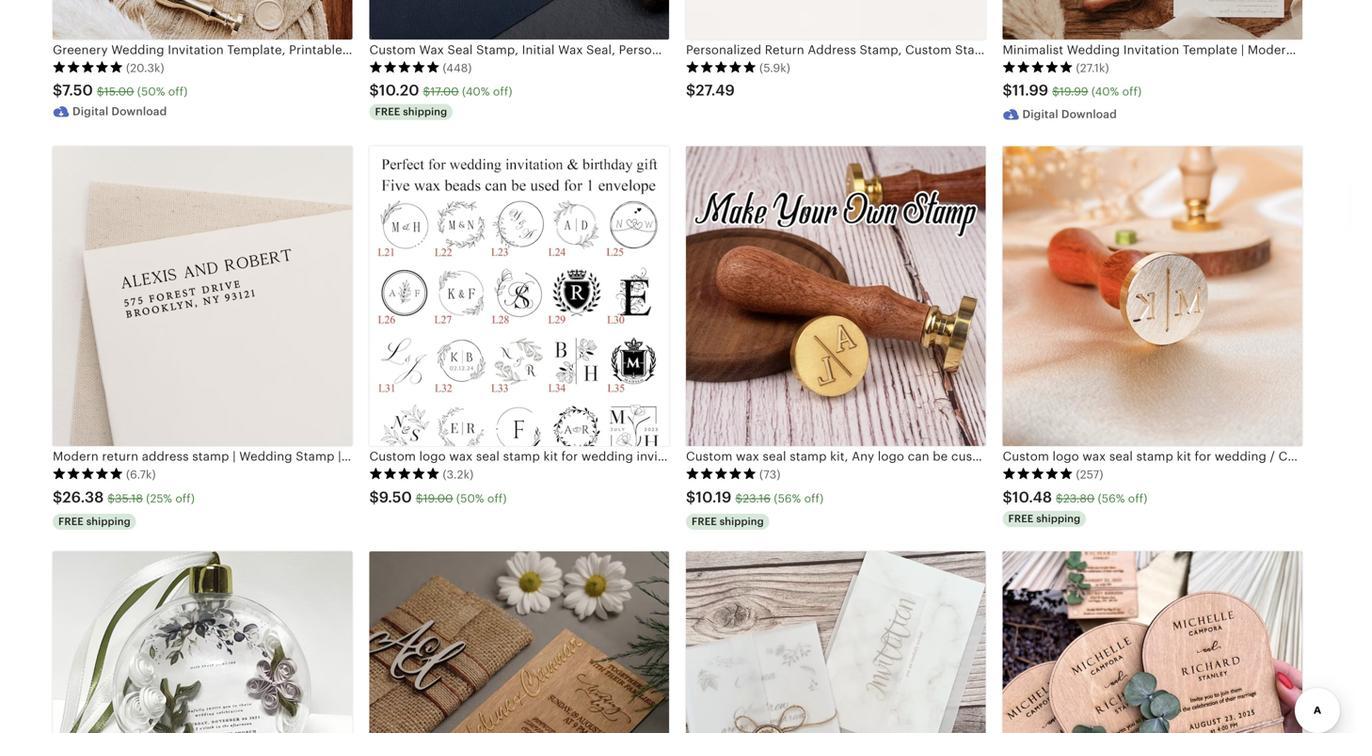 Task type: describe. For each thing, give the bounding box(es) containing it.
$ 27.49
[[686, 82, 735, 99]]

(50% for 7.50
[[137, 85, 165, 98]]

off) for 26.38
[[175, 492, 195, 505]]

(5.9k)
[[760, 62, 791, 74]]

19.00
[[423, 492, 453, 505]]

(3.2k)
[[443, 468, 474, 481]]

modern return address stamp | wedding stamp | save the date | self ink stamper | wood handle | housewarming gift | family stamp | minimal image
[[53, 146, 353, 446]]

digital for 11.99
[[1023, 108, 1059, 121]]

35.18
[[115, 492, 143, 505]]

(56% for 10.19
[[774, 492, 801, 505]]

custom logo wax seal stamp kit for wedding invitation , custom letter wax seal stamp kit , custom wax seal kit image
[[369, 146, 669, 446]]

shipping down $ 26.38 $ 35.18 (25% off)
[[86, 516, 131, 527]]

15.00
[[104, 85, 134, 98]]

5 out of 5 stars image for $ 27.49
[[686, 61, 757, 74]]

digital download for 7.50
[[72, 105, 167, 118]]

$ inside $ 11.99 $ 19.99 (40% off)
[[1052, 85, 1060, 98]]

custom logo wax seal stamp kit for wedding / custom any logo / custom wedding wax seal kit / logo wax stamp custom image
[[1003, 146, 1303, 446]]

custom wax seal stamp kit, any logo can be customized, personalized wax seal stamp kit for wedding invitations, custom wax stamp for gift image
[[686, 146, 986, 446]]

23.16
[[743, 492, 771, 505]]

(6.7k)
[[126, 468, 156, 481]]

custom wax seal stamp, initial wax seal, personalized stamp, wedding wax stamp, custom wax stamps, wedding seal kit,christmas wax stamp gift image
[[369, 0, 669, 39]]

5 out of 5 stars image up 10.20
[[369, 61, 440, 74]]

(40% for 10.20
[[462, 85, 490, 98]]

$ inside the $ 7.50 $ 15.00 (50% off)
[[97, 85, 104, 98]]

wedding invitation ornament, wedding keepsake, wedding gift for couple, image
[[53, 552, 353, 733]]

(27.1k)
[[1076, 62, 1109, 74]]

5 out of 5 stars image for $ 7.50 $ 15.00 (50% off)
[[53, 61, 123, 74]]

$ 10.48 $ 23.80 (56% off) free shipping
[[1003, 489, 1148, 525]]

$ 7.50 $ 15.00 (50% off)
[[53, 82, 188, 99]]

27.49
[[696, 82, 735, 99]]

personalized return address stamp, custom stamp, self inking stamp, custom return address stamp, self inking wedding invitation stamp image
[[686, 0, 986, 39]]

$ inside $ 9.50 $ 19.00 (50% off)
[[416, 492, 423, 505]]

5 out of 5 stars image up the 10.48
[[1003, 468, 1074, 481]]

26.38
[[62, 489, 104, 506]]

free inside $ 10.20 $ 17.00 (40% off) free shipping
[[375, 106, 400, 118]]

shipping down 23.16
[[720, 516, 764, 527]]

23.80
[[1063, 492, 1095, 505]]

19.99
[[1060, 85, 1089, 98]]

off) for 10.20
[[493, 85, 513, 98]]

greenery wedding invitation template, printable wedding invitation, wedding invitation, edit with templett, instant download, wlp-gbr 4241 image
[[53, 0, 353, 39]]

off) for 10.19
[[804, 492, 824, 505]]

5 out of 5 stars image for $ 26.38 $ 35.18 (25% off)
[[53, 468, 123, 481]]

(56% for 10.48
[[1098, 492, 1125, 505]]

$ 11.99 $ 19.99 (40% off)
[[1003, 82, 1142, 99]]

off) for 10.48
[[1128, 492, 1148, 505]]

off) for 9.50
[[487, 492, 507, 505]]

10.20
[[379, 82, 419, 99]]

download for 11.99
[[1062, 108, 1117, 121]]



Task type: locate. For each thing, give the bounding box(es) containing it.
1 horizontal spatial (50%
[[456, 492, 484, 505]]

digital down "11.99"
[[1023, 108, 1059, 121]]

off) inside $ 11.99 $ 19.99 (40% off)
[[1123, 85, 1142, 98]]

5 out of 5 stars image for $ 10.19 $ 23.16 (56% off)
[[686, 468, 757, 481]]

(257)
[[1076, 468, 1104, 481]]

5 out of 5 stars image up 7.50
[[53, 61, 123, 74]]

$ inside $ 26.38 $ 35.18 (25% off)
[[108, 492, 115, 505]]

download down 19.99
[[1062, 108, 1117, 121]]

5 out of 5 stars image for $ 9.50 $ 19.00 (50% off)
[[369, 468, 440, 481]]

free inside $ 10.48 $ 23.80 (56% off) free shipping
[[1009, 513, 1034, 525]]

free down 26.38
[[58, 516, 84, 527]]

11.99
[[1013, 82, 1049, 99]]

0 horizontal spatial digital
[[72, 105, 109, 118]]

1 vertical spatial (50%
[[456, 492, 484, 505]]

(56%
[[774, 492, 801, 505], [1098, 492, 1125, 505]]

(56% inside $ 10.48 $ 23.80 (56% off) free shipping
[[1098, 492, 1125, 505]]

free shipping down 26.38
[[58, 516, 131, 527]]

5 out of 5 stars image up 27.49
[[686, 61, 757, 74]]

(50%
[[137, 85, 165, 98], [456, 492, 484, 505]]

(25%
[[146, 492, 172, 505]]

1 horizontal spatial digital
[[1023, 108, 1059, 121]]

free down 10.20
[[375, 106, 400, 118]]

2 free shipping from the left
[[692, 516, 764, 527]]

digital down 7.50
[[72, 105, 109, 118]]

(50% for 9.50
[[456, 492, 484, 505]]

$ inside $ 10.19 $ 23.16 (56% off)
[[736, 492, 743, 505]]

(40% for 11.99
[[1092, 85, 1119, 98]]

off) right the '15.00'
[[168, 85, 188, 98]]

9.50
[[379, 489, 412, 506]]

0 horizontal spatial (40%
[[462, 85, 490, 98]]

5 out of 5 stars image for $ 11.99 $ 19.99 (40% off)
[[1003, 61, 1074, 74]]

off) inside $ 10.48 $ 23.80 (56% off) free shipping
[[1128, 492, 1148, 505]]

off) right 19.99
[[1123, 85, 1142, 98]]

minimalist wedding invitation template | modern wedding invite | boho wedding invitation | photo wedding invitation | editable template m9 image
[[1003, 0, 1303, 39]]

1 horizontal spatial (40%
[[1092, 85, 1119, 98]]

download
[[111, 105, 167, 118], [1062, 108, 1117, 121]]

digital download down the '15.00'
[[72, 105, 167, 118]]

0 vertical spatial (50%
[[137, 85, 165, 98]]

2 (56% from the left
[[1098, 492, 1125, 505]]

(56% down (257)
[[1098, 492, 1125, 505]]

5 out of 5 stars image up 26.38
[[53, 468, 123, 481]]

(40% inside $ 11.99 $ 19.99 (40% off)
[[1092, 85, 1119, 98]]

download for 7.50
[[111, 105, 167, 118]]

1 horizontal spatial (56%
[[1098, 492, 1125, 505]]

shipping inside $ 10.48 $ 23.80 (56% off) free shipping
[[1036, 513, 1081, 525]]

$
[[53, 82, 62, 99], [369, 82, 379, 99], [686, 82, 696, 99], [1003, 82, 1013, 99], [97, 85, 104, 98], [423, 85, 430, 98], [1052, 85, 1060, 98], [53, 489, 62, 506], [369, 489, 379, 506], [686, 489, 696, 506], [1003, 489, 1013, 506], [108, 492, 115, 505], [416, 492, 423, 505], [736, 492, 743, 505], [1056, 492, 1063, 505]]

shipping
[[403, 106, 447, 118], [1036, 513, 1081, 525], [86, 516, 131, 527], [720, 516, 764, 527]]

download down the '15.00'
[[111, 105, 167, 118]]

free shipping down 10.19
[[692, 516, 764, 527]]

free down 10.19
[[692, 516, 717, 527]]

(50% inside the $ 7.50 $ 15.00 (50% off)
[[137, 85, 165, 98]]

(50% down the '(3.2k)'
[[456, 492, 484, 505]]

off) right 19.00
[[487, 492, 507, 505]]

0 horizontal spatial digital download
[[72, 105, 167, 118]]

1 horizontal spatial digital download
[[1023, 108, 1117, 121]]

1 (56% from the left
[[774, 492, 801, 505]]

off) inside $ 9.50 $ 19.00 (50% off)
[[487, 492, 507, 505]]

off) right (25%
[[175, 492, 195, 505]]

(20.3k)
[[126, 62, 164, 74]]

free down the 10.48
[[1009, 513, 1034, 525]]

0 horizontal spatial download
[[111, 105, 167, 118]]

(50% inside $ 9.50 $ 19.00 (50% off)
[[456, 492, 484, 505]]

$ 10.20 $ 17.00 (40% off) free shipping
[[369, 82, 513, 118]]

5 out of 5 stars image up 10.19
[[686, 468, 757, 481]]

5 out of 5 stars image
[[53, 61, 123, 74], [369, 61, 440, 74], [686, 61, 757, 74], [1003, 61, 1074, 74], [53, 468, 123, 481], [369, 468, 440, 481], [686, 468, 757, 481], [1003, 468, 1074, 481]]

(40% down (27.1k)
[[1092, 85, 1119, 98]]

off) right 23.80
[[1128, 492, 1148, 505]]

digital download
[[72, 105, 167, 118], [1023, 108, 1117, 121]]

shipping down 23.80
[[1036, 513, 1081, 525]]

off) for 11.99
[[1123, 85, 1142, 98]]

pre-folded vellum jacket and wax seal set - sized for 5"x7" invitations, a7/a6/square vellum sleeve, vellum wrap, translucent vellum image
[[686, 552, 986, 733]]

shipping down 17.00
[[403, 106, 447, 118]]

off) inside $ 10.20 $ 17.00 (40% off) free shipping
[[493, 85, 513, 98]]

handmade luxury rustic wooden wedding invitation with a burlap envelope stamped with the letters of the two partners, wedding invitation image
[[369, 552, 669, 733]]

off) for 7.50
[[168, 85, 188, 98]]

0 horizontal spatial free shipping
[[58, 516, 131, 527]]

(448)
[[443, 62, 472, 74]]

10.48
[[1013, 489, 1052, 506]]

off) inside the $ 7.50 $ 15.00 (50% off)
[[168, 85, 188, 98]]

free shipping for 26.38
[[58, 516, 131, 527]]

digital download for 11.99
[[1023, 108, 1117, 121]]

0 horizontal spatial (56%
[[774, 492, 801, 505]]

5 out of 5 stars image up 9.50 at the left of the page
[[369, 468, 440, 481]]

1 horizontal spatial download
[[1062, 108, 1117, 121]]

off)
[[168, 85, 188, 98], [493, 85, 513, 98], [1123, 85, 1142, 98], [175, 492, 195, 505], [487, 492, 507, 505], [804, 492, 824, 505], [1128, 492, 1148, 505]]

2 (40% from the left
[[1092, 85, 1119, 98]]

1 (40% from the left
[[462, 85, 490, 98]]

10.19
[[696, 489, 732, 506]]

(40% inside $ 10.20 $ 17.00 (40% off) free shipping
[[462, 85, 490, 98]]

17.00
[[430, 85, 459, 98]]

digital for 7.50
[[72, 105, 109, 118]]

eucalyptus wooden wedding invitation set, rustic wedding invitations - arch greenery wedding invitation image
[[1003, 552, 1303, 733]]

1 horizontal spatial free shipping
[[692, 516, 764, 527]]

off) inside $ 26.38 $ 35.18 (25% off)
[[175, 492, 195, 505]]

free shipping
[[58, 516, 131, 527], [692, 516, 764, 527]]

$ 10.19 $ 23.16 (56% off)
[[686, 489, 824, 506]]

(40% down (448) at the left top of the page
[[462, 85, 490, 98]]

(50% down (20.3k) at left top
[[137, 85, 165, 98]]

1 free shipping from the left
[[58, 516, 131, 527]]

digital download down 19.99
[[1023, 108, 1117, 121]]

off) inside $ 10.19 $ 23.16 (56% off)
[[804, 492, 824, 505]]

(56% down (73)
[[774, 492, 801, 505]]

5 out of 5 stars image up "11.99"
[[1003, 61, 1074, 74]]

0 horizontal spatial (50%
[[137, 85, 165, 98]]

$ 26.38 $ 35.18 (25% off)
[[53, 489, 195, 506]]

(40%
[[462, 85, 490, 98], [1092, 85, 1119, 98]]

$ 9.50 $ 19.00 (50% off)
[[369, 489, 507, 506]]

digital
[[72, 105, 109, 118], [1023, 108, 1059, 121]]

free
[[375, 106, 400, 118], [1009, 513, 1034, 525], [58, 516, 84, 527], [692, 516, 717, 527]]

7.50
[[62, 82, 93, 99]]

(56% inside $ 10.19 $ 23.16 (56% off)
[[774, 492, 801, 505]]

off) right 17.00
[[493, 85, 513, 98]]

free shipping for 10.19
[[692, 516, 764, 527]]

shipping inside $ 10.20 $ 17.00 (40% off) free shipping
[[403, 106, 447, 118]]

(73)
[[760, 468, 781, 481]]

off) right 23.16
[[804, 492, 824, 505]]



Task type: vqa. For each thing, say whether or not it's contained in the screenshot.


